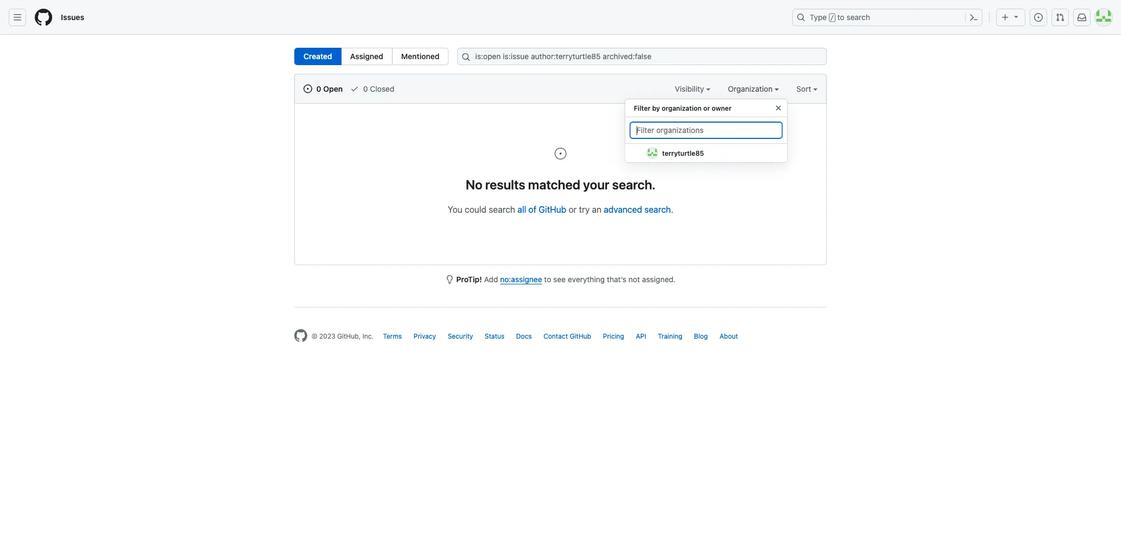 Task type: locate. For each thing, give the bounding box(es) containing it.
terms link
[[383, 333, 402, 340]]

issue opened image
[[1034, 13, 1043, 22], [554, 147, 567, 160]]

©
[[312, 333, 317, 340]]

github right of
[[539, 204, 566, 215]]

Issues search field
[[457, 48, 827, 65]]

footer containing © 2023 github, inc.
[[286, 307, 836, 370]]

no
[[466, 177, 482, 192]]

search image
[[462, 53, 470, 61]]

1 horizontal spatial github
[[570, 333, 591, 340]]

matched
[[528, 177, 580, 192]]

search left all
[[489, 204, 515, 215]]

issue opened image left git pull request icon
[[1034, 13, 1043, 22]]

0 right issue opened image
[[316, 84, 321, 93]]

of
[[528, 204, 536, 215]]

1 horizontal spatial search
[[644, 204, 671, 215]]

search
[[847, 13, 870, 22], [489, 204, 515, 215], [644, 204, 671, 215]]

1 horizontal spatial issue opened image
[[1034, 13, 1043, 22]]

0 vertical spatial github
[[539, 204, 566, 215]]

sort button
[[796, 83, 818, 95]]

type
[[810, 13, 827, 22]]

privacy link
[[414, 333, 436, 340]]

Filter organizations text field
[[630, 122, 783, 139]]

terryturtle85 link
[[625, 144, 787, 163]]

issue opened image up no results matched your search.
[[554, 147, 567, 160]]

0 vertical spatial to
[[837, 13, 845, 22]]

/
[[830, 14, 834, 22]]

search down search. at the top right of page
[[644, 204, 671, 215]]

to
[[837, 13, 845, 22], [544, 275, 551, 284]]

everything
[[568, 275, 605, 284]]

you
[[448, 204, 462, 215]]

sort
[[796, 84, 811, 93]]

0 horizontal spatial issue opened image
[[554, 147, 567, 160]]

advanced
[[604, 204, 642, 215]]

you could search all of github or try an advanced search .
[[448, 204, 673, 215]]

homepage image
[[35, 9, 52, 26]]

blog link
[[694, 333, 708, 340]]

or left try
[[569, 204, 577, 215]]

to left see
[[544, 275, 551, 284]]

0
[[316, 84, 321, 93], [363, 84, 368, 93]]

search.
[[612, 177, 655, 192]]

visibility
[[675, 84, 706, 93]]

not
[[629, 275, 640, 284]]

1 horizontal spatial or
[[703, 104, 710, 112]]

api
[[636, 333, 646, 340]]

© 2023 github, inc.
[[312, 333, 374, 340]]

security
[[448, 333, 473, 340]]

training link
[[658, 333, 682, 340]]

type / to search
[[810, 13, 870, 22]]

organization
[[728, 84, 775, 93]]

0 horizontal spatial search
[[489, 204, 515, 215]]

pricing
[[603, 333, 624, 340]]

organization button
[[728, 83, 779, 95]]

0 vertical spatial or
[[703, 104, 710, 112]]

0 horizontal spatial 0
[[316, 84, 321, 93]]

github right contact
[[570, 333, 591, 340]]

1 vertical spatial issue opened image
[[554, 147, 567, 160]]

docs link
[[516, 333, 532, 340]]

footer
[[286, 307, 836, 370]]

triangle down image
[[1012, 12, 1021, 21]]

0 horizontal spatial github
[[539, 204, 566, 215]]

owner
[[712, 104, 732, 112]]

terms
[[383, 333, 402, 340]]

status link
[[485, 333, 504, 340]]

github
[[539, 204, 566, 215], [570, 333, 591, 340]]

contact github link
[[544, 333, 591, 340]]

or
[[703, 104, 710, 112], [569, 204, 577, 215]]

0 right check image
[[363, 84, 368, 93]]

0 open link
[[304, 83, 343, 95]]

2 0 from the left
[[363, 84, 368, 93]]

contact github
[[544, 333, 591, 340]]

about
[[720, 333, 738, 340]]

protip! add no:assignee to see everything that's not assigned.
[[456, 275, 676, 284]]

light bulb image
[[445, 276, 454, 284]]

1 0 from the left
[[316, 84, 321, 93]]

check image
[[350, 85, 359, 93]]

1 horizontal spatial 0
[[363, 84, 368, 93]]

no results matched your search.
[[466, 177, 655, 192]]

1 horizontal spatial to
[[837, 13, 845, 22]]

closed
[[370, 84, 394, 93]]

plus image
[[1001, 13, 1010, 22]]

that's
[[607, 275, 627, 284]]

your
[[583, 177, 609, 192]]

to right /
[[837, 13, 845, 22]]

0 horizontal spatial to
[[544, 275, 551, 284]]

0 horizontal spatial or
[[569, 204, 577, 215]]

issues
[[61, 13, 84, 22]]

issue opened image
[[304, 85, 312, 93]]

issues element
[[294, 48, 449, 65]]

security link
[[448, 333, 473, 340]]

training
[[658, 333, 682, 340]]

or left owner
[[703, 104, 710, 112]]

search right /
[[847, 13, 870, 22]]

1 vertical spatial or
[[569, 204, 577, 215]]

github inside footer
[[570, 333, 591, 340]]

1 vertical spatial github
[[570, 333, 591, 340]]

visibility button
[[675, 83, 711, 95]]



Task type: vqa. For each thing, say whether or not it's contained in the screenshot.
PLAY image
no



Task type: describe. For each thing, give the bounding box(es) containing it.
or inside menu
[[703, 104, 710, 112]]

api link
[[636, 333, 646, 340]]

no:assignee
[[500, 275, 542, 284]]

try
[[579, 204, 590, 215]]

notifications image
[[1078, 13, 1086, 22]]

filter by organization menu
[[625, 95, 788, 172]]

0 for closed
[[363, 84, 368, 93]]

all of github link
[[518, 204, 566, 215]]

filter by organization or owner
[[634, 104, 732, 112]]

0 for open
[[316, 84, 321, 93]]

protip!
[[456, 275, 482, 284]]

.
[[671, 204, 673, 215]]

0 closed
[[361, 84, 394, 93]]

could
[[465, 204, 486, 215]]

terryturtle85
[[662, 149, 704, 157]]

mentioned
[[401, 52, 439, 61]]

privacy
[[414, 333, 436, 340]]

github,
[[337, 333, 361, 340]]

advanced search link
[[604, 204, 671, 215]]

git pull request image
[[1056, 13, 1065, 22]]

about link
[[720, 333, 738, 340]]

1 vertical spatial to
[[544, 275, 551, 284]]

close menu image
[[774, 104, 783, 112]]

2023
[[319, 333, 335, 340]]

@terryturtle85 image
[[647, 148, 658, 159]]

assigned.
[[642, 275, 676, 284]]

command palette image
[[969, 13, 978, 22]]

pricing link
[[603, 333, 624, 340]]

assigned link
[[341, 48, 393, 65]]

filter
[[634, 104, 650, 112]]

results
[[485, 177, 525, 192]]

contact
[[544, 333, 568, 340]]

0 closed link
[[350, 83, 394, 95]]

homepage image
[[294, 330, 307, 343]]

blog
[[694, 333, 708, 340]]

open
[[323, 84, 343, 93]]

0 vertical spatial issue opened image
[[1034, 13, 1043, 22]]

all
[[518, 204, 526, 215]]

status
[[485, 333, 504, 340]]

an
[[592, 204, 602, 215]]

by
[[652, 104, 660, 112]]

no:assignee link
[[500, 275, 542, 284]]

docs
[[516, 333, 532, 340]]

organization
[[662, 104, 702, 112]]

inc.
[[362, 333, 374, 340]]

mentioned link
[[392, 48, 449, 65]]

0 open
[[314, 84, 343, 93]]

assigned
[[350, 52, 383, 61]]

see
[[553, 275, 566, 284]]

add
[[484, 275, 498, 284]]

2 horizontal spatial search
[[847, 13, 870, 22]]

Search all issues text field
[[457, 48, 827, 65]]



